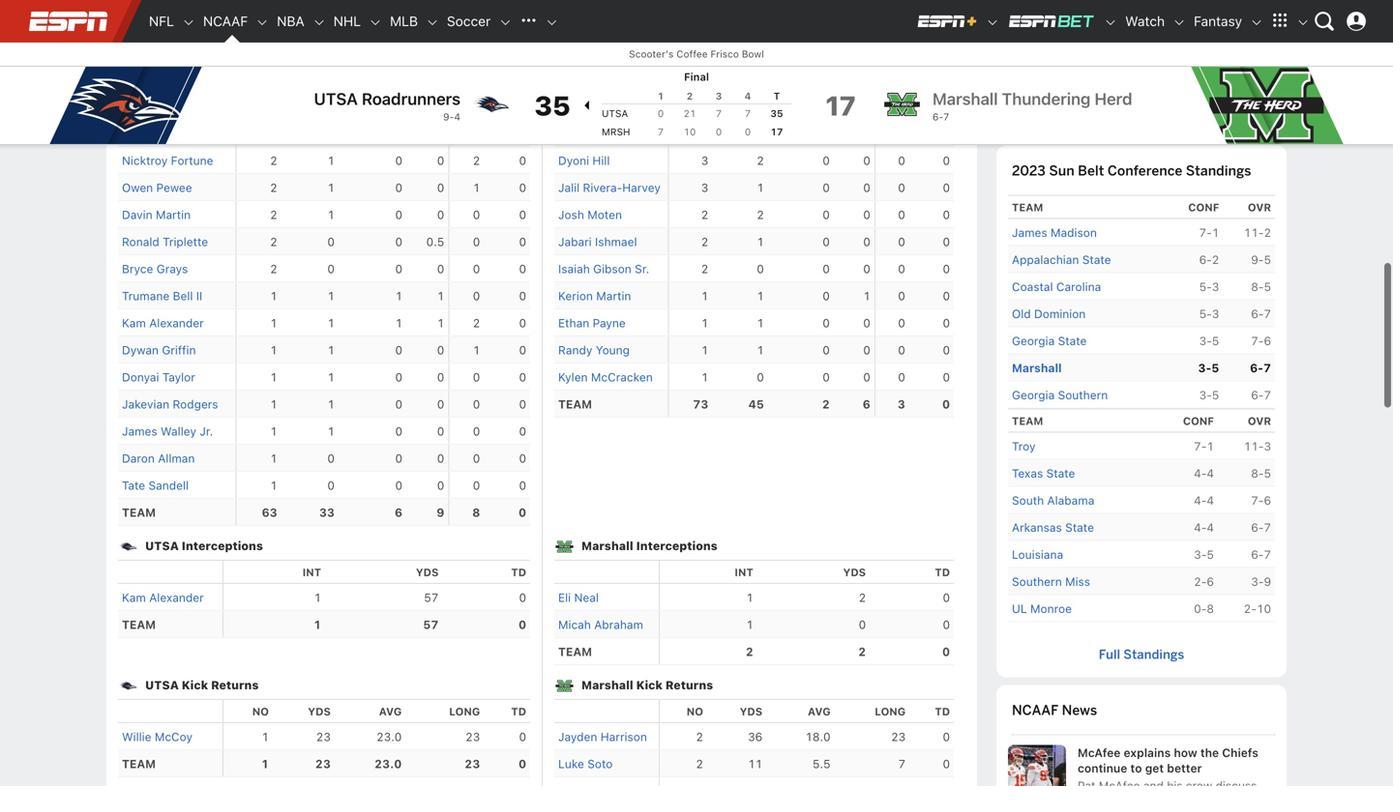 Task type: locate. For each thing, give the bounding box(es) containing it.
0.5
[[426, 235, 445, 249]]

yds for 23
[[308, 706, 331, 719]]

4-4
[[1194, 467, 1215, 481], [1194, 494, 1215, 508], [1194, 521, 1215, 535]]

brandon matterson link
[[122, 97, 227, 116]]

state down the alabama
[[1066, 521, 1095, 535]]

wilkerson
[[178, 127, 232, 140]]

0 horizontal spatial 35
[[535, 90, 571, 121]]

7-6 down 11-3
[[1252, 494, 1272, 508]]

6- for arkansas state
[[1252, 521, 1264, 535]]

7-6 for 4-4
[[1252, 494, 1272, 508]]

0 vertical spatial 4-4
[[1194, 467, 1215, 481]]

2 8- from the top
[[1252, 467, 1264, 481]]

0 vertical spatial 9
[[1264, 36, 1272, 49]]

35 down t
[[771, 108, 784, 119]]

more espn image right fantasy icon
[[1266, 7, 1295, 36]]

no for 2
[[687, 706, 704, 719]]

1 full from the top
[[1099, 107, 1121, 123]]

2 vertical spatial 10
[[1257, 603, 1272, 616]]

sandell
[[149, 479, 189, 493]]

1 vertical spatial 7-6
[[1252, 494, 1272, 508]]

0 horizontal spatial 17
[[771, 126, 784, 137]]

0
[[395, 18, 403, 32], [437, 18, 445, 32], [473, 18, 480, 32], [519, 18, 527, 32], [943, 18, 950, 32], [473, 100, 480, 113], [823, 100, 830, 113], [898, 100, 906, 113], [943, 100, 950, 113], [658, 108, 664, 119], [716, 126, 722, 137], [745, 126, 751, 137], [395, 154, 403, 167], [437, 154, 445, 167], [519, 154, 527, 167], [823, 154, 830, 167], [864, 154, 871, 167], [898, 154, 906, 167], [943, 154, 950, 167], [395, 181, 403, 195], [437, 181, 445, 195], [519, 181, 527, 195], [823, 181, 830, 195], [864, 181, 871, 195], [898, 181, 906, 195], [943, 181, 950, 195], [395, 208, 403, 222], [437, 208, 445, 222], [473, 208, 480, 222], [519, 208, 527, 222], [823, 208, 830, 222], [864, 208, 871, 222], [898, 208, 906, 222], [943, 208, 950, 222], [327, 235, 335, 249], [395, 235, 403, 249], [473, 235, 480, 249], [519, 235, 527, 249], [823, 235, 830, 249], [864, 235, 871, 249], [898, 235, 906, 249], [943, 235, 950, 249], [327, 262, 335, 276], [395, 262, 403, 276], [437, 262, 445, 276], [473, 262, 480, 276], [519, 262, 527, 276], [757, 262, 764, 276], [823, 262, 830, 276], [864, 262, 871, 276], [898, 262, 906, 276], [943, 262, 950, 276], [473, 289, 480, 303], [519, 289, 527, 303], [823, 289, 830, 303], [898, 289, 906, 303], [943, 289, 950, 303], [519, 316, 527, 330], [823, 316, 830, 330], [864, 316, 871, 330], [898, 316, 906, 330], [943, 316, 950, 330], [395, 344, 403, 357], [437, 344, 445, 357], [519, 344, 527, 357], [823, 344, 830, 357], [864, 344, 871, 357], [898, 344, 906, 357], [943, 344, 950, 357], [395, 371, 403, 384], [437, 371, 445, 384], [473, 371, 480, 384], [519, 371, 527, 384], [757, 371, 764, 384], [823, 371, 830, 384], [864, 371, 871, 384], [898, 371, 906, 384], [943, 371, 950, 384], [395, 398, 403, 411], [437, 398, 445, 411], [473, 398, 480, 411], [519, 398, 527, 411], [943, 398, 950, 411], [395, 425, 403, 438], [437, 425, 445, 438], [473, 425, 480, 438], [519, 425, 527, 438], [327, 452, 335, 466], [395, 452, 403, 466], [437, 452, 445, 466], [473, 452, 480, 466], [519, 452, 527, 466], [327, 479, 335, 493], [395, 479, 403, 493], [437, 479, 445, 493], [473, 479, 480, 493], [519, 479, 527, 493], [519, 506, 527, 520], [519, 591, 527, 605], [943, 591, 950, 605], [519, 618, 527, 632], [859, 618, 866, 632], [943, 618, 950, 632], [943, 646, 950, 659], [519, 731, 527, 744], [943, 731, 950, 744], [519, 758, 527, 771], [943, 758, 950, 771]]

2 team from the top
[[1012, 415, 1044, 428]]

0 vertical spatial kam alexander link
[[122, 314, 204, 332]]

1 vertical spatial carolina
[[1057, 280, 1102, 294]]

1 horizontal spatial int
[[735, 567, 754, 579]]

ncaaf left ncaaf icon on the left of page
[[203, 13, 248, 29]]

0 vertical spatial full standings
[[1099, 107, 1185, 123]]

2 7-6 from the top
[[1252, 494, 1272, 508]]

1 vertical spatial kam alexander
[[122, 591, 204, 605]]

georgia state link
[[1012, 332, 1087, 350]]

6- for georgia southern
[[1252, 389, 1264, 402]]

1 vertical spatial alexander
[[149, 591, 204, 605]]

1 vertical spatial martin
[[596, 289, 631, 303]]

watch link
[[1118, 0, 1173, 43]]

team up the james madison link
[[1012, 201, 1044, 214]]

2 avg from the left
[[808, 706, 831, 719]]

yds for 57
[[416, 567, 439, 579]]

jayden harrison
[[558, 731, 647, 744]]

1 horizontal spatial martin
[[596, 289, 631, 303]]

marshall inside marshall thundering herd 6-7
[[933, 89, 998, 108]]

team
[[1012, 201, 1044, 214], [1012, 415, 1044, 428]]

isaiah
[[558, 262, 590, 276]]

10 down fantasy icon
[[1257, 63, 1272, 76]]

0 horizontal spatial int
[[303, 567, 321, 579]]

0 vertical spatial kam alexander
[[122, 316, 204, 330]]

10 right 0-8 at the right of page
[[1257, 603, 1272, 616]]

2-6 for 4-8
[[1194, 8, 1214, 22]]

1 8-5 from the top
[[1252, 280, 1272, 294]]

1 vertical spatial 1-7
[[1194, 63, 1214, 76]]

0 horizontal spatial 9-
[[443, 111, 454, 122]]

3-5 for louisiana
[[1194, 548, 1215, 562]]

0 vertical spatial 8-
[[1252, 280, 1264, 294]]

1 kick from the left
[[182, 679, 208, 693]]

1 interceptions from the left
[[182, 540, 263, 553]]

1 vertical spatial full standings
[[1099, 647, 1185, 663]]

1 team from the top
[[1012, 201, 1044, 214]]

35 up 'tah'
[[535, 90, 571, 121]]

georgia for georgia southern
[[1012, 389, 1055, 402]]

11
[[748, 758, 763, 771]]

9- down roadrunners
[[443, 111, 454, 122]]

ncaaf left the news
[[1012, 702, 1059, 720]]

eli neal link
[[558, 589, 599, 607]]

arkansas state link
[[1012, 519, 1095, 537]]

2 5- from the top
[[1200, 307, 1213, 321]]

marshall thundering herd link
[[933, 88, 1133, 109]]

0 vertical spatial 5-3
[[1200, 280, 1220, 294]]

kam for 2nd kam alexander link from the bottom
[[122, 316, 146, 330]]

1 5-3 from the top
[[1200, 280, 1220, 294]]

team up troy link
[[1012, 415, 1044, 428]]

1 vertical spatial ovr
[[1248, 415, 1272, 428]]

0 vertical spatial 10
[[1257, 63, 1272, 76]]

4
[[745, 90, 751, 102], [454, 111, 461, 122], [1207, 467, 1215, 481], [1207, 494, 1215, 508], [1207, 521, 1215, 535]]

8-5 down 9-5
[[1252, 280, 1272, 294]]

neal
[[574, 591, 599, 605]]

1 vertical spatial 1-
[[1194, 63, 1207, 76]]

0 vertical spatial 11-
[[1244, 226, 1264, 240]]

donyai taylor link
[[122, 368, 195, 387]]

harrison
[[601, 731, 647, 744]]

t
[[774, 90, 780, 102]]

ncaaf inside global navigation element
[[203, 13, 248, 29]]

ncaaf for ncaaf news
[[1012, 702, 1059, 720]]

georgia down marshall link
[[1012, 389, 1055, 402]]

2-6 right watch image
[[1194, 8, 1214, 22]]

0 horizontal spatial long
[[449, 706, 480, 719]]

2 4-4 from the top
[[1194, 494, 1215, 508]]

1-7 down fantasy
[[1194, 36, 1214, 49]]

jimmori robinson link
[[122, 43, 219, 61]]

1 vertical spatial full
[[1099, 647, 1121, 663]]

elliott davison link
[[122, 16, 200, 34]]

1 horizontal spatial james
[[1012, 226, 1048, 240]]

georgia up marshall link
[[1012, 335, 1055, 348]]

1 avg from the left
[[379, 706, 402, 719]]

1 vertical spatial 5-
[[1200, 307, 1213, 321]]

1 vertical spatial kam
[[122, 591, 146, 605]]

kam alexander link down utsa image
[[122, 589, 204, 607]]

1 vertical spatial kam alexander link
[[122, 589, 204, 607]]

1 no from the left
[[252, 706, 269, 719]]

1 vertical spatial conf
[[1184, 415, 1215, 428]]

21
[[684, 108, 696, 119]]

utsa
[[314, 89, 358, 108], [602, 108, 628, 119], [145, 540, 179, 553], [145, 679, 179, 693]]

9- inside utsa roadrunners 9-4
[[443, 111, 454, 122]]

6-7 for state
[[1252, 521, 1272, 535]]

1 1- from the top
[[1194, 36, 1207, 49]]

int for utsa interceptions
[[303, 567, 321, 579]]

alexander for 2nd kam alexander link
[[149, 591, 204, 605]]

2 kam from the top
[[122, 591, 146, 605]]

7-
[[1200, 226, 1213, 240], [1252, 335, 1264, 348], [1194, 440, 1207, 454], [1252, 494, 1264, 508]]

utsa up willie mccoy link
[[145, 679, 179, 693]]

0 horizontal spatial more espn image
[[1266, 7, 1295, 36]]

1- down fantasy
[[1194, 36, 1207, 49]]

0 vertical spatial ovr
[[1248, 201, 1272, 214]]

10
[[1257, 63, 1272, 76], [684, 126, 696, 137], [1257, 603, 1272, 616]]

0 vertical spatial 9-
[[443, 111, 454, 122]]

sam
[[558, 100, 582, 113]]

1 georgia from the top
[[1012, 335, 1055, 348]]

more espn image right 4-8
[[1297, 16, 1310, 29]]

3 4-4 from the top
[[1194, 521, 1215, 535]]

espn bet image left watch
[[1104, 16, 1118, 29]]

0 vertical spatial kam
[[122, 316, 146, 330]]

11- for 3
[[1244, 440, 1264, 454]]

17 left the marshall thundering herd icon
[[826, 90, 856, 121]]

luke soto link
[[558, 755, 613, 774]]

0 vertical spatial 2-10
[[1244, 63, 1272, 76]]

10 down 21 at the left top of the page
[[684, 126, 696, 137]]

1 horizontal spatial kick
[[636, 679, 663, 693]]

1 1-7 from the top
[[1194, 36, 1214, 49]]

3-9
[[1252, 36, 1272, 49], [1252, 576, 1272, 589]]

carolina for east carolina
[[1039, 63, 1084, 76]]

1 horizontal spatial 9-
[[1252, 253, 1264, 267]]

watch
[[1126, 13, 1165, 29]]

0 vertical spatial 7-1
[[1200, 226, 1220, 240]]

1 vertical spatial 9-
[[1252, 253, 1264, 267]]

7-6 for 3-5
[[1252, 335, 1272, 348]]

1 vertical spatial 8-
[[1252, 467, 1264, 481]]

2- right watch image
[[1194, 8, 1207, 22]]

0 vertical spatial full
[[1099, 107, 1121, 123]]

taylor
[[162, 371, 195, 384]]

kam up dywan
[[122, 316, 146, 330]]

1-
[[1194, 36, 1207, 49], [1194, 63, 1207, 76]]

allman
[[158, 452, 195, 466]]

2 no from the left
[[687, 706, 704, 719]]

marcellus wilkerson link
[[122, 124, 232, 143]]

2 vertical spatial 4-4
[[1194, 521, 1215, 535]]

mcafee explains how the chiefs continue to get better image
[[1008, 746, 1067, 787]]

1 8- from the top
[[1252, 280, 1264, 294]]

1 horizontal spatial long
[[875, 706, 906, 719]]

ovr up 11-2
[[1248, 201, 1272, 214]]

james up appalachian
[[1012, 226, 1048, 240]]

1 long from the left
[[449, 706, 480, 719]]

utsa left roadrunners
[[314, 89, 358, 108]]

kick up mccoy
[[182, 679, 208, 693]]

davin
[[122, 208, 153, 222]]

alexander
[[149, 316, 204, 330], [149, 591, 204, 605]]

nfl image
[[182, 16, 195, 29]]

0-8
[[1194, 603, 1215, 616]]

ethan payne link
[[558, 314, 626, 332]]

conf for 6-2
[[1189, 201, 1220, 214]]

1 full standings from the top
[[1099, 107, 1185, 123]]

soccer
[[447, 13, 491, 29]]

nicktroy
[[122, 154, 168, 167]]

8-5 down 11-3
[[1252, 467, 1272, 481]]

carolina
[[1039, 63, 1084, 76], [1057, 280, 1102, 294]]

1 vertical spatial 17
[[771, 126, 784, 137]]

scooter's
[[629, 48, 674, 60]]

martin down gibson
[[596, 289, 631, 303]]

4-4 for 6-7
[[1194, 521, 1215, 535]]

0 horizontal spatial returns
[[211, 679, 259, 693]]

marshall right the marshall thundering herd icon
[[933, 89, 998, 108]]

0 horizontal spatial no
[[252, 706, 269, 719]]

yds for 36
[[740, 706, 763, 719]]

ovr up 11-3
[[1248, 415, 1272, 428]]

8 for 0-8
[[1207, 603, 1215, 616]]

0 vertical spatial 8-5
[[1252, 280, 1272, 294]]

georgia for georgia state
[[1012, 335, 1055, 348]]

9
[[1264, 36, 1272, 49], [437, 506, 445, 520], [1264, 576, 1272, 589]]

0 vertical spatial 5-
[[1200, 280, 1213, 294]]

elliott
[[122, 18, 153, 32]]

1 horizontal spatial no
[[687, 706, 704, 719]]

6
[[1207, 8, 1214, 22], [1264, 335, 1272, 348], [863, 398, 871, 411], [1264, 494, 1272, 508], [395, 506, 403, 520], [1207, 576, 1215, 589]]

alexander down utsa interceptions
[[149, 591, 204, 605]]

3- for georgia state
[[1200, 335, 1213, 348]]

carolina up thundering
[[1039, 63, 1084, 76]]

global navigation element
[[19, 0, 1374, 43]]

7-6
[[1252, 335, 1272, 348], [1252, 494, 1272, 508]]

to
[[1131, 762, 1143, 776]]

2 full from the top
[[1099, 647, 1121, 663]]

mcafee
[[1078, 747, 1121, 760]]

1 horizontal spatial returns
[[666, 679, 714, 693]]

2- right 0-8 at the right of page
[[1244, 603, 1257, 616]]

yds for 2
[[843, 567, 866, 579]]

willie mccoy
[[122, 731, 193, 744]]

utsa for roadrunners
[[314, 89, 358, 108]]

arkansas state
[[1012, 521, 1095, 535]]

4-4 for 8-5
[[1194, 467, 1215, 481]]

micah abraham
[[558, 618, 644, 632]]

int for marshall interceptions
[[735, 567, 754, 579]]

east carolina link
[[1012, 60, 1084, 79]]

0 horizontal spatial interceptions
[[182, 540, 263, 553]]

kam alexander down utsa image
[[122, 591, 204, 605]]

2 long from the left
[[875, 706, 906, 719]]

1 3-9 from the top
[[1252, 36, 1272, 49]]

0 vertical spatial standings
[[1124, 107, 1185, 123]]

17 down t
[[771, 126, 784, 137]]

1 vertical spatial 11-
[[1244, 440, 1264, 454]]

eli
[[558, 591, 571, 605]]

espn bet image
[[1008, 14, 1097, 29], [1104, 16, 1118, 29]]

more espn image
[[1266, 7, 1295, 36], [1297, 16, 1310, 29]]

2 horizontal spatial 8
[[1264, 8, 1272, 22]]

2 alexander from the top
[[149, 591, 204, 605]]

utsa for interceptions
[[145, 540, 179, 553]]

1 vertical spatial 5-3
[[1200, 307, 1220, 321]]

espn bet image up temple "link"
[[1008, 14, 1097, 29]]

avg for 18.0
[[808, 706, 831, 719]]

payne
[[593, 316, 626, 330]]

6-2
[[1200, 253, 1220, 267]]

0 horizontal spatial martin
[[156, 208, 191, 222]]

ncaaf image
[[256, 16, 269, 29]]

int
[[303, 567, 321, 579], [735, 567, 754, 579]]

1 4-4 from the top
[[1194, 467, 1215, 481]]

0 horizontal spatial 8
[[473, 506, 480, 520]]

7-1 up 6-2
[[1200, 226, 1220, 240]]

tulsa link
[[1012, 6, 1041, 24]]

dywan griffin
[[122, 344, 196, 357]]

0 vertical spatial team
[[1012, 201, 1044, 214]]

2 interceptions from the left
[[636, 540, 718, 553]]

marshall image
[[555, 537, 582, 557]]

2 georgia from the top
[[1012, 389, 1055, 402]]

conf for 4-4
[[1184, 415, 1215, 428]]

1 5- from the top
[[1200, 280, 1213, 294]]

1 vertical spatial 9
[[437, 506, 445, 520]]

0 vertical spatial 1-
[[1194, 36, 1207, 49]]

1 horizontal spatial 17
[[826, 90, 856, 121]]

3-9 for 2-6
[[1252, 576, 1272, 589]]

6- inside marshall thundering herd 6-7
[[933, 111, 944, 122]]

1 vertical spatial team
[[1012, 415, 1044, 428]]

1- down fantasy link
[[1194, 63, 1207, 76]]

1-7 down fantasy link
[[1194, 63, 1214, 76]]

team for troy
[[1012, 415, 1044, 428]]

2 1- from the top
[[1194, 63, 1207, 76]]

1 vertical spatial 3-9
[[1252, 576, 1272, 589]]

2-10 right 0-8 at the right of page
[[1244, 603, 1272, 616]]

temple
[[1012, 36, 1052, 49]]

10 for ul monroe
[[1257, 603, 1272, 616]]

2- down fantasy icon
[[1244, 63, 1257, 76]]

jabari ishmael link
[[558, 233, 637, 251]]

2 1-7 from the top
[[1194, 63, 1214, 76]]

2 ovr from the top
[[1248, 415, 1272, 428]]

utsa for kick
[[145, 679, 179, 693]]

1 returns from the left
[[211, 679, 259, 693]]

1 vertical spatial 8-5
[[1252, 467, 1272, 481]]

kick up 'harrison'
[[636, 679, 663, 693]]

ethan payne
[[558, 316, 626, 330]]

josh moten link
[[558, 206, 622, 224]]

kam down utsa image
[[122, 591, 146, 605]]

yds
[[416, 567, 439, 579], [843, 567, 866, 579], [308, 706, 331, 719], [740, 706, 763, 719]]

ncaaf link
[[195, 0, 256, 43]]

1 horizontal spatial interceptions
[[636, 540, 718, 553]]

southern
[[1058, 389, 1108, 402], [1012, 576, 1062, 589]]

36
[[748, 731, 763, 744]]

5-3 for 6-7
[[1200, 307, 1220, 321]]

martin for kerion martin
[[596, 289, 631, 303]]

1- for 3-
[[1194, 36, 1207, 49]]

0 vertical spatial 8
[[1264, 8, 1272, 22]]

0 vertical spatial ncaaf
[[203, 13, 248, 29]]

kerion martin
[[558, 289, 631, 303]]

mlb link
[[382, 0, 426, 43]]

2 3-9 from the top
[[1252, 576, 1272, 589]]

nba link
[[269, 0, 312, 43]]

utsa down sandell
[[145, 540, 179, 553]]

2 kick from the left
[[636, 679, 663, 693]]

1 horizontal spatial 35
[[771, 108, 784, 119]]

kam alexander link down trumane bell ii link
[[122, 314, 204, 332]]

marshall up jayden harrison link
[[582, 679, 634, 693]]

1 ovr from the top
[[1248, 201, 1272, 214]]

1 horizontal spatial ncaaf
[[1012, 702, 1059, 720]]

marshall up neal
[[582, 540, 634, 553]]

2 vertical spatial 8
[[1207, 603, 1215, 616]]

mlb
[[390, 13, 418, 29]]

alexander up griffin
[[149, 316, 204, 330]]

marshall for thundering
[[933, 89, 998, 108]]

33
[[319, 506, 335, 520]]

0 horizontal spatial james
[[122, 425, 157, 438]]

3- for georgia southern
[[1200, 389, 1213, 402]]

0 vertical spatial carolina
[[1039, 63, 1084, 76]]

appalachian state link
[[1012, 251, 1112, 269]]

1 vertical spatial standings
[[1186, 162, 1252, 180]]

2 kam alexander link from the top
[[122, 589, 204, 607]]

southern miss link
[[1012, 573, 1091, 591]]

0 vertical spatial georgia
[[1012, 335, 1055, 348]]

1 vertical spatial 7-1
[[1194, 440, 1215, 454]]

0 vertical spatial 7-6
[[1252, 335, 1272, 348]]

7-1 left 11-3
[[1194, 440, 1215, 454]]

1 11- from the top
[[1244, 226, 1264, 240]]

1 7-6 from the top
[[1252, 335, 1272, 348]]

james for james madison
[[1012, 226, 1048, 240]]

grays
[[157, 262, 188, 276]]

marcellus
[[122, 127, 175, 140]]

kam alexander down trumane bell ii link
[[122, 316, 204, 330]]

state down madison
[[1083, 253, 1112, 267]]

2 vertical spatial 9
[[1264, 576, 1272, 589]]

ul monroe
[[1012, 603, 1072, 616]]

2 returns from the left
[[666, 679, 714, 693]]

0 vertical spatial 2-6
[[1194, 8, 1214, 22]]

state down dominion
[[1058, 335, 1087, 348]]

2 8-5 from the top
[[1252, 467, 1272, 481]]

5-3 for 8-5
[[1200, 280, 1220, 294]]

0 vertical spatial southern
[[1058, 389, 1108, 402]]

8-5
[[1252, 280, 1272, 294], [1252, 467, 1272, 481]]

1 vertical spatial ncaaf
[[1012, 702, 1059, 720]]

2 11- from the top
[[1244, 440, 1264, 454]]

2-
[[1194, 8, 1207, 22], [1244, 63, 1257, 76], [1194, 576, 1207, 589], [1244, 603, 1257, 616]]

5
[[1264, 253, 1272, 267], [1264, 280, 1272, 294], [1213, 335, 1220, 348], [1212, 362, 1220, 375], [1213, 389, 1220, 402], [1264, 467, 1272, 481], [1207, 548, 1215, 562]]

1 kam from the top
[[122, 316, 146, 330]]

1 int from the left
[[303, 567, 321, 579]]

2-6 up 0-8 at the right of page
[[1194, 576, 1215, 589]]

no down 'marshall kick returns'
[[687, 706, 704, 719]]

0 vertical spatial 17
[[826, 90, 856, 121]]

state up south alabama
[[1047, 467, 1076, 481]]

10 for east carolina
[[1257, 63, 1272, 76]]

8- down 11-3
[[1252, 467, 1264, 481]]

martin down pewee
[[156, 208, 191, 222]]

state for arkansas state
[[1066, 521, 1095, 535]]

8- down 9-5
[[1252, 280, 1264, 294]]

9- down 11-2
[[1252, 253, 1264, 267]]

0 vertical spatial conf
[[1189, 201, 1220, 214]]

dywan griffin link
[[122, 341, 196, 360]]

belt
[[1078, 162, 1105, 180]]

1 horizontal spatial 8
[[1207, 603, 1215, 616]]

1 vertical spatial 2-10
[[1244, 603, 1272, 616]]

0 vertical spatial 23.0
[[377, 731, 402, 744]]

southern down louisiana
[[1012, 576, 1062, 589]]

randy young
[[558, 344, 630, 357]]

9 for temple
[[1264, 36, 1272, 49]]

0 horizontal spatial ncaaf
[[203, 13, 248, 29]]

2 5-3 from the top
[[1200, 307, 1220, 321]]

0 vertical spatial martin
[[156, 208, 191, 222]]

8- for 4-4
[[1252, 467, 1264, 481]]

2 int from the left
[[735, 567, 754, 579]]

0 horizontal spatial avg
[[379, 706, 402, 719]]

davison
[[156, 18, 200, 32]]

espn plus image
[[986, 16, 1000, 29]]

old dominion link
[[1012, 305, 1086, 323]]

carolina down appalachian state
[[1057, 280, 1102, 294]]

marshall thundering herd image
[[883, 84, 921, 123]]

the
[[1201, 747, 1220, 760]]

2-10 down fantasy icon
[[1244, 63, 1272, 76]]

watch image
[[1173, 16, 1187, 29]]

tate
[[122, 479, 145, 493]]

kam for 2nd kam alexander link
[[122, 591, 146, 605]]

kick for utsa
[[182, 679, 208, 693]]

southern down marshall link
[[1058, 389, 1108, 402]]

2 2-10 from the top
[[1244, 603, 1272, 616]]

utsa inside utsa roadrunners 9-4
[[314, 89, 358, 108]]

0 horizontal spatial espn bet image
[[1008, 14, 1097, 29]]

returns
[[211, 679, 259, 693], [666, 679, 714, 693]]

7-6 down 9-5
[[1252, 335, 1272, 348]]

1 alexander from the top
[[149, 316, 204, 330]]

no down the utsa kick returns
[[252, 706, 269, 719]]

0 vertical spatial 3-9
[[1252, 36, 1272, 49]]

troy link
[[1012, 438, 1036, 456]]

team down the tate
[[122, 506, 156, 520]]

tah
[[558, 127, 578, 140]]

martin for davin martin
[[156, 208, 191, 222]]

7-1 for 2
[[1200, 226, 1220, 240]]

5-3
[[1200, 280, 1220, 294], [1200, 307, 1220, 321]]

3-5 for georgia southern
[[1200, 389, 1220, 402]]

dywan
[[122, 344, 159, 357]]

0 vertical spatial alexander
[[149, 316, 204, 330]]

4 inside utsa roadrunners 9-4
[[454, 111, 461, 122]]

1 2-10 from the top
[[1244, 63, 1272, 76]]

james up daron
[[122, 425, 157, 438]]



Task type: vqa. For each thing, say whether or not it's contained in the screenshot.


Task type: describe. For each thing, give the bounding box(es) containing it.
1 kam alexander from the top
[[122, 316, 204, 330]]

2 kam alexander from the top
[[122, 591, 204, 605]]

jalil
[[558, 181, 580, 195]]

8-5 for 4-4
[[1252, 467, 1272, 481]]

trumane bell ii link
[[122, 287, 202, 305]]

bryce
[[122, 262, 153, 276]]

robinson
[[169, 45, 219, 59]]

luke soto
[[558, 758, 613, 771]]

9 for southern miss
[[1264, 576, 1272, 589]]

ronald
[[122, 235, 159, 249]]

monroe
[[1031, 603, 1072, 616]]

8 for 4-8
[[1264, 8, 1272, 22]]

luke
[[558, 758, 584, 771]]

nhl link
[[326, 0, 369, 43]]

2 full standings from the top
[[1099, 647, 1185, 663]]

4 for south alabama
[[1207, 494, 1215, 508]]

james for james walley jr.
[[122, 425, 157, 438]]

mccoy
[[155, 731, 193, 744]]

marshall thundering herd 6-7
[[933, 89, 1133, 122]]

harvey
[[623, 181, 661, 195]]

1 vertical spatial 23.0
[[375, 758, 402, 771]]

marshall image
[[555, 677, 582, 696]]

3- for louisiana
[[1194, 548, 1207, 562]]

3-9 for 1-7
[[1252, 36, 1272, 49]]

final
[[684, 71, 709, 83]]

better
[[1168, 762, 1203, 776]]

state for appalachian state
[[1083, 253, 1112, 267]]

eli neal
[[558, 591, 599, 605]]

willie
[[122, 731, 151, 744]]

4- for 7-
[[1194, 494, 1207, 508]]

ul monroe link
[[1012, 600, 1072, 619]]

winner icon utsa roadrunners image
[[581, 94, 592, 117]]

0 vertical spatial 57
[[424, 591, 439, 605]]

tate sandell link
[[122, 477, 189, 495]]

6- for old dominion
[[1252, 307, 1264, 321]]

3-5 for georgia state
[[1200, 335, 1220, 348]]

1-7 for 3-9
[[1194, 36, 1214, 49]]

bell
[[173, 289, 193, 303]]

mlb image
[[426, 16, 439, 29]]

jr.
[[200, 425, 213, 438]]

no for 1
[[252, 706, 269, 719]]

marshall link
[[1012, 359, 1062, 378]]

state for texas state
[[1047, 467, 1076, 481]]

jimmori robinson
[[122, 45, 219, 59]]

espn+ image
[[917, 14, 979, 29]]

nhl image
[[369, 16, 382, 29]]

8-5 for 5-3
[[1252, 280, 1272, 294]]

2- up 0-
[[1194, 576, 1207, 589]]

team up utsa icon
[[122, 618, 156, 632]]

interceptions for utsa interceptions
[[182, 540, 263, 553]]

returns for marshall kick returns
[[666, 679, 714, 693]]

marcellus wilkerson
[[122, 127, 232, 140]]

bryce grays
[[122, 262, 188, 276]]

utsa up mrsh
[[602, 108, 628, 119]]

coastal
[[1012, 280, 1054, 294]]

elliott davison
[[122, 18, 200, 32]]

georgia southern link
[[1012, 386, 1108, 405]]

young
[[596, 344, 630, 357]]

1 vertical spatial 57
[[423, 618, 439, 632]]

1-7 for 2-10
[[1194, 63, 1214, 76]]

5.5
[[813, 758, 831, 771]]

4 for arkansas state
[[1207, 521, 1215, 535]]

1 horizontal spatial more espn image
[[1297, 16, 1310, 29]]

herd
[[1095, 89, 1133, 108]]

2 vertical spatial standings
[[1124, 647, 1185, 663]]

bryce grays link
[[122, 260, 188, 278]]

profile management image
[[1347, 12, 1367, 31]]

4- for 8-
[[1194, 467, 1207, 481]]

nfl
[[149, 13, 174, 29]]

how
[[1174, 747, 1198, 760]]

kylen mccracken
[[558, 371, 653, 384]]

trumane
[[122, 289, 170, 303]]

continue
[[1078, 762, 1128, 776]]

james madison
[[1012, 226, 1097, 240]]

2023 sun belt conference standings
[[1012, 162, 1252, 180]]

bowl
[[742, 48, 764, 60]]

ovr for 2
[[1248, 201, 1272, 214]]

team for james madison
[[1012, 201, 1044, 214]]

asyrus
[[122, 73, 159, 86]]

team down micah
[[558, 646, 592, 659]]

randy young link
[[558, 341, 630, 360]]

ovr for 3
[[1248, 415, 1272, 428]]

nba image
[[312, 16, 326, 29]]

11- for 2
[[1244, 226, 1264, 240]]

utsa roadrunners 9-4
[[314, 89, 461, 122]]

gibson
[[593, 262, 632, 276]]

7-1 for 4
[[1194, 440, 1215, 454]]

fantasy image
[[1250, 16, 1264, 29]]

3-5 for marshall
[[1199, 362, 1220, 375]]

roadrunners
[[362, 89, 461, 108]]

marshall for kick
[[582, 679, 634, 693]]

jakevian rodgers link
[[122, 395, 218, 414]]

ethan
[[558, 316, 590, 330]]

team down kylen
[[558, 398, 592, 411]]

jimmori
[[122, 45, 165, 59]]

ncaaf news
[[1012, 702, 1098, 720]]

jabari
[[558, 235, 592, 249]]

utsa kick returns
[[145, 679, 259, 693]]

7- down 11-3
[[1252, 494, 1264, 508]]

ul
[[1012, 603, 1028, 616]]

utsa roadrunners image
[[472, 84, 511, 123]]

9-5
[[1252, 253, 1272, 267]]

more sports image
[[545, 16, 559, 29]]

fantasy link
[[1187, 0, 1250, 43]]

east carolina
[[1012, 63, 1084, 76]]

11-3
[[1244, 440, 1272, 454]]

marshall kick returns
[[582, 679, 714, 693]]

1- for 2-
[[1194, 63, 1207, 76]]

brandon
[[122, 100, 168, 113]]

southern miss
[[1012, 576, 1091, 589]]

georgia state
[[1012, 335, 1087, 348]]

kick for marshall
[[636, 679, 663, 693]]

6- for marshall
[[1251, 362, 1264, 375]]

7- up 6-2
[[1200, 226, 1213, 240]]

full standings link
[[1099, 647, 1185, 663]]

ronald triplette
[[122, 235, 208, 249]]

carolina for coastal carolina
[[1057, 280, 1102, 294]]

thundering
[[1002, 89, 1091, 108]]

6-7 for southern
[[1252, 389, 1272, 402]]

1 horizontal spatial espn bet image
[[1104, 16, 1118, 29]]

2-6 for 3-9
[[1194, 576, 1215, 589]]

interceptions for marshall interceptions
[[636, 540, 718, 553]]

utsa roadrunners link
[[314, 88, 461, 109]]

team down willie
[[122, 758, 156, 771]]

marshall for interceptions
[[582, 540, 634, 553]]

5- for 8-
[[1200, 280, 1213, 294]]

1 kam alexander link from the top
[[122, 314, 204, 332]]

tate sandell
[[122, 479, 189, 493]]

brandon matterson
[[122, 100, 227, 113]]

7 inside marshall thundering herd 6-7
[[944, 111, 950, 122]]

1 vertical spatial 10
[[684, 126, 696, 137]]

nicktroy fortune
[[122, 154, 213, 167]]

2-10 for 0-8
[[1244, 603, 1272, 616]]

1 vertical spatial southern
[[1012, 576, 1062, 589]]

owen pewee link
[[122, 179, 192, 197]]

utsa image
[[118, 677, 145, 696]]

7- down 9-5
[[1252, 335, 1264, 348]]

73
[[693, 398, 709, 411]]

marshall down georgia state link
[[1012, 362, 1062, 375]]

daron
[[122, 452, 155, 466]]

jalil rivera-harvey
[[558, 181, 661, 195]]

scooter's coffee frisco bowl
[[629, 48, 764, 60]]

4-4 for 7-6
[[1194, 494, 1215, 508]]

7- left 11-3
[[1194, 440, 1207, 454]]

long for 23
[[449, 706, 480, 719]]

pat mcafee and his crew discuss how the kansas city chiefs only seem to get better during their current dynasty run. element
[[1078, 777, 1276, 787]]

appalachian state
[[1012, 253, 1112, 267]]

ncaaf for ncaaf
[[203, 13, 248, 29]]

utsa image
[[118, 537, 145, 557]]

5- for 6-
[[1200, 307, 1213, 321]]

espn more sports home page image
[[514, 7, 543, 36]]

soccer image
[[499, 16, 512, 29]]

kylen
[[558, 371, 588, 384]]

nicktroy fortune link
[[122, 151, 213, 170]]

long for 7
[[875, 706, 906, 719]]

josh
[[558, 208, 584, 222]]

owen
[[122, 181, 153, 195]]

state for georgia state
[[1058, 335, 1087, 348]]

2-10 for 1-7
[[1244, 63, 1272, 76]]

4- for 6-
[[1194, 521, 1207, 535]]

mcafee explains how the chiefs continue to get better element
[[1078, 746, 1276, 777]]

4 for texas state
[[1207, 467, 1215, 481]]

1 vertical spatial 8
[[473, 506, 480, 520]]

ii
[[196, 289, 202, 303]]

returns for utsa kick returns
[[211, 679, 259, 693]]

texas
[[1012, 467, 1044, 481]]

6-7 for dominion
[[1252, 307, 1272, 321]]

jayden harrison link
[[558, 728, 647, 747]]

3- for marshall
[[1199, 362, 1212, 375]]

6- for louisiana
[[1252, 548, 1264, 562]]

avg for 23.0
[[379, 706, 402, 719]]

4-8
[[1252, 8, 1272, 22]]

alexander for 2nd kam alexander link from the bottom
[[149, 316, 204, 330]]



